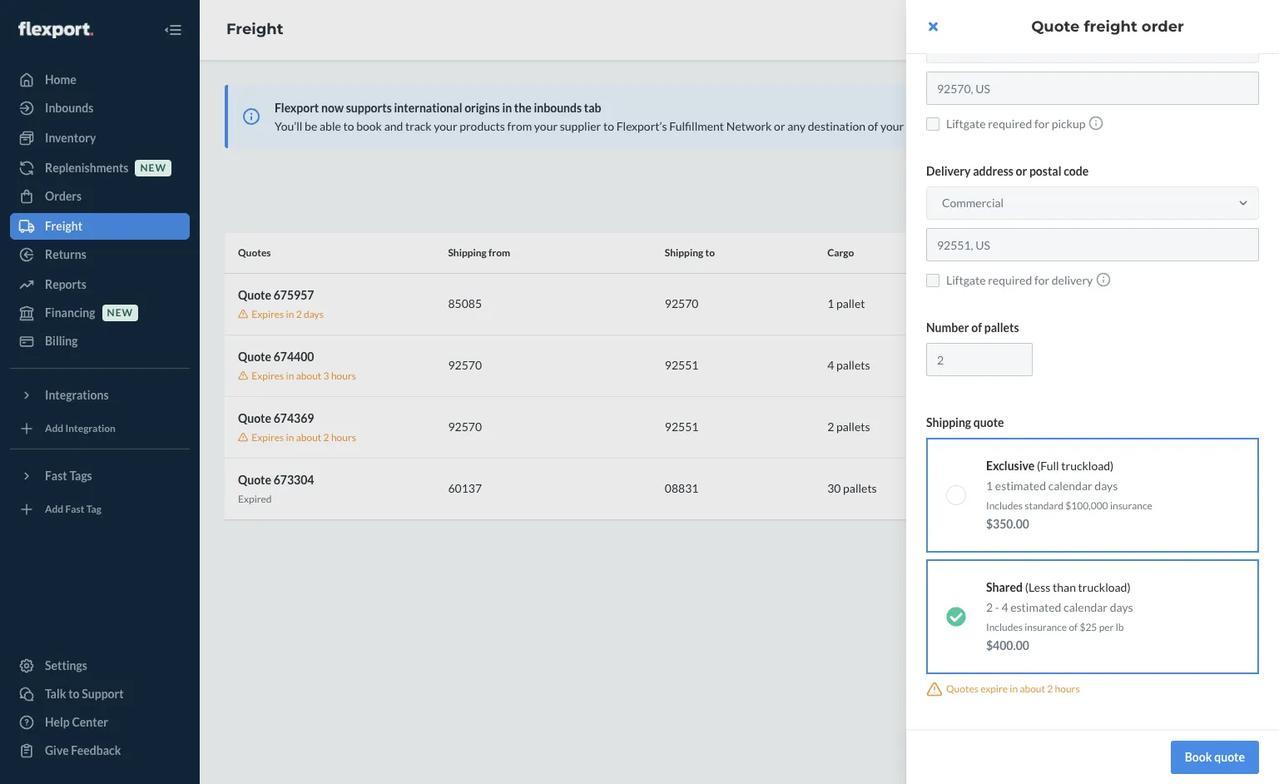 Task type: locate. For each thing, give the bounding box(es) containing it.
required for delivery
[[988, 273, 1033, 287]]

1 vertical spatial estimated
[[1011, 600, 1062, 614]]

0 vertical spatial calendar
[[1049, 479, 1093, 493]]

1 vertical spatial calendar
[[1064, 600, 1108, 614]]

u.s. address only text field up delivery at the top right
[[927, 228, 1260, 261]]

1 vertical spatial 2
[[1048, 683, 1053, 696]]

calendar inside exclusive (full truckload) 1 estimated calendar days includes standard $100,000 insurance $350.00
[[1049, 479, 1093, 493]]

0 vertical spatial 2
[[987, 600, 993, 614]]

insurance inside shared (less than truckload) 2 - 4 estimated calendar days includes insurance of $25 per lb $400.00
[[1025, 621, 1067, 634]]

liftgate for liftgate required for pickup
[[947, 117, 986, 131]]

1 vertical spatial truckload)
[[1079, 580, 1131, 594]]

insurance
[[1111, 500, 1153, 512], [1025, 621, 1067, 634]]

for for delivery
[[1035, 273, 1050, 287]]

for
[[1035, 117, 1050, 131], [1035, 273, 1050, 287]]

for left delivery at the top right
[[1035, 273, 1050, 287]]

2 includes from the top
[[987, 621, 1023, 634]]

includes
[[987, 500, 1023, 512], [987, 621, 1023, 634]]

1 vertical spatial required
[[988, 273, 1033, 287]]

0 horizontal spatial quote
[[974, 415, 1005, 430]]

liftgate up delivery
[[947, 117, 986, 131]]

estimated down exclusive
[[996, 479, 1047, 493]]

(full
[[1037, 459, 1060, 473]]

book quote
[[1185, 750, 1246, 764]]

number
[[927, 321, 970, 335]]

2 left hours
[[1048, 683, 1053, 696]]

days inside exclusive (full truckload) 1 estimated calendar days includes standard $100,000 insurance $350.00
[[1095, 479, 1118, 493]]

for left pickup
[[1035, 117, 1050, 131]]

truckload) up per
[[1079, 580, 1131, 594]]

2 liftgate from the top
[[947, 273, 986, 287]]

days up lb
[[1110, 600, 1134, 614]]

includes up $400.00
[[987, 621, 1023, 634]]

0 horizontal spatial of
[[972, 321, 983, 335]]

delivery
[[1052, 273, 1093, 287]]

shipping quote
[[927, 415, 1005, 430]]

0 vertical spatial of
[[972, 321, 983, 335]]

estimated down the (less on the right bottom of page
[[1011, 600, 1062, 614]]

book
[[1185, 750, 1213, 764]]

0 vertical spatial liftgate
[[947, 117, 986, 131]]

1 horizontal spatial insurance
[[1111, 500, 1153, 512]]

quote right the shipping
[[974, 415, 1005, 430]]

insurance right $100,000
[[1111, 500, 1153, 512]]

1
[[987, 479, 993, 493]]

U.S. address only text field
[[927, 72, 1260, 105], [927, 228, 1260, 261]]

1 u.s. address only text field from the top
[[927, 72, 1260, 105]]

0 vertical spatial for
[[1035, 117, 1050, 131]]

days
[[1095, 479, 1118, 493], [1110, 600, 1134, 614]]

of left $25
[[1069, 621, 1078, 634]]

1 includes from the top
[[987, 500, 1023, 512]]

truckload)
[[1062, 459, 1114, 473], [1079, 580, 1131, 594]]

liftgate
[[947, 117, 986, 131], [947, 273, 986, 287]]

0 vertical spatial truckload)
[[1062, 459, 1114, 473]]

required
[[988, 117, 1033, 131], [988, 273, 1033, 287]]

0 vertical spatial days
[[1095, 479, 1118, 493]]

2 required from the top
[[988, 273, 1033, 287]]

code
[[1064, 164, 1089, 178]]

truckload) right (full
[[1062, 459, 1114, 473]]

of
[[972, 321, 983, 335], [1069, 621, 1078, 634]]

1 vertical spatial for
[[1035, 273, 1050, 287]]

of left pallets
[[972, 321, 983, 335]]

1 required from the top
[[988, 117, 1033, 131]]

1 horizontal spatial quote
[[1215, 750, 1246, 764]]

days inside shared (less than truckload) 2 - 4 estimated calendar days includes insurance of $25 per lb $400.00
[[1110, 600, 1134, 614]]

0 vertical spatial insurance
[[1111, 500, 1153, 512]]

freight
[[1084, 17, 1138, 36]]

1 vertical spatial days
[[1110, 600, 1134, 614]]

0 vertical spatial estimated
[[996, 479, 1047, 493]]

None number field
[[927, 343, 1033, 376]]

address
[[973, 164, 1014, 178]]

1 vertical spatial liftgate
[[947, 273, 986, 287]]

(less
[[1026, 580, 1051, 594]]

pallets
[[985, 321, 1020, 335]]

1 horizontal spatial of
[[1069, 621, 1078, 634]]

calendar up $100,000
[[1049, 479, 1093, 493]]

required up delivery address or postal code
[[988, 117, 1033, 131]]

1 vertical spatial includes
[[987, 621, 1023, 634]]

1 vertical spatial insurance
[[1025, 621, 1067, 634]]

1 vertical spatial of
[[1069, 621, 1078, 634]]

2 left -
[[987, 600, 993, 614]]

liftgate up number of pallets
[[947, 273, 986, 287]]

0 horizontal spatial 2
[[987, 600, 993, 614]]

quote right book
[[1215, 750, 1246, 764]]

quote
[[974, 415, 1005, 430], [1215, 750, 1246, 764]]

None checkbox
[[927, 117, 940, 130], [927, 274, 940, 287], [927, 117, 940, 130], [927, 274, 940, 287]]

required for pickup
[[988, 117, 1033, 131]]

truckload) inside shared (less than truckload) 2 - 4 estimated calendar days includes insurance of $25 per lb $400.00
[[1079, 580, 1131, 594]]

liftgate required for delivery
[[947, 273, 1093, 287]]

-
[[996, 600, 1000, 614]]

exclusive (full truckload) 1 estimated calendar days includes standard $100,000 insurance $350.00
[[987, 459, 1153, 531]]

1 horizontal spatial 2
[[1048, 683, 1053, 696]]

expire
[[981, 683, 1008, 696]]

includes inside exclusive (full truckload) 1 estimated calendar days includes standard $100,000 insurance $350.00
[[987, 500, 1023, 512]]

per
[[1100, 621, 1114, 634]]

$400.00
[[987, 639, 1030, 653]]

$350.00
[[987, 517, 1030, 531]]

estimated
[[996, 479, 1047, 493], [1011, 600, 1062, 614]]

1 for from the top
[[1035, 117, 1050, 131]]

days up $100,000
[[1095, 479, 1118, 493]]

includes up $350.00
[[987, 500, 1023, 512]]

2
[[987, 600, 993, 614], [1048, 683, 1053, 696]]

1 vertical spatial quote
[[1215, 750, 1246, 764]]

insurance down the (less on the right bottom of page
[[1025, 621, 1067, 634]]

1 vertical spatial u.s. address only text field
[[927, 228, 1260, 261]]

0 vertical spatial required
[[988, 117, 1033, 131]]

shared (less than truckload) 2 - 4 estimated calendar days includes insurance of $25 per lb $400.00
[[987, 580, 1134, 653]]

quote inside button
[[1215, 750, 1246, 764]]

2 inside shared (less than truckload) 2 - 4 estimated calendar days includes insurance of $25 per lb $400.00
[[987, 600, 993, 614]]

u.s. address only text field up pickup
[[927, 72, 1260, 105]]

close image
[[929, 20, 938, 33]]

calendar up $25
[[1064, 600, 1108, 614]]

calendar
[[1049, 479, 1093, 493], [1064, 600, 1108, 614]]

0 vertical spatial u.s. address only text field
[[927, 72, 1260, 105]]

required up pallets
[[988, 273, 1033, 287]]

quote for shipping quote
[[974, 415, 1005, 430]]

0 vertical spatial includes
[[987, 500, 1023, 512]]

0 vertical spatial quote
[[974, 415, 1005, 430]]

pickup
[[1052, 117, 1086, 131]]

$25
[[1080, 621, 1098, 634]]

1 liftgate from the top
[[947, 117, 986, 131]]

2 for from the top
[[1035, 273, 1050, 287]]

0 horizontal spatial insurance
[[1025, 621, 1067, 634]]

truckload) inside exclusive (full truckload) 1 estimated calendar days includes standard $100,000 insurance $350.00
[[1062, 459, 1114, 473]]



Task type: describe. For each thing, give the bounding box(es) containing it.
liftgate required for pickup
[[947, 117, 1086, 131]]

about
[[1020, 683, 1046, 696]]

check circle image
[[947, 607, 967, 627]]

quote freight order
[[1032, 17, 1185, 36]]

2 for -
[[987, 600, 993, 614]]

delivery
[[927, 164, 971, 178]]

shipping
[[927, 415, 972, 430]]

liftgate for liftgate required for delivery
[[947, 273, 986, 287]]

quotes expire in about 2 hours
[[947, 683, 1080, 696]]

order
[[1142, 17, 1185, 36]]

delivery address or postal code
[[927, 164, 1089, 178]]

insurance inside exclusive (full truckload) 1 estimated calendar days includes standard $100,000 insurance $350.00
[[1111, 500, 1153, 512]]

shared
[[987, 580, 1023, 594]]

$100,000
[[1066, 500, 1109, 512]]

hours
[[1055, 683, 1080, 696]]

or
[[1016, 164, 1028, 178]]

exclusive
[[987, 459, 1035, 473]]

estimated inside exclusive (full truckload) 1 estimated calendar days includes standard $100,000 insurance $350.00
[[996, 479, 1047, 493]]

book quote button
[[1171, 741, 1260, 774]]

of inside shared (less than truckload) 2 - 4 estimated calendar days includes insurance of $25 per lb $400.00
[[1069, 621, 1078, 634]]

for for pickup
[[1035, 117, 1050, 131]]

than
[[1053, 580, 1076, 594]]

4
[[1002, 600, 1009, 614]]

estimated inside shared (less than truckload) 2 - 4 estimated calendar days includes insurance of $25 per lb $400.00
[[1011, 600, 1062, 614]]

quotes
[[947, 683, 979, 696]]

standard
[[1025, 500, 1064, 512]]

2 for hours
[[1048, 683, 1053, 696]]

calendar inside shared (less than truckload) 2 - 4 estimated calendar days includes insurance of $25 per lb $400.00
[[1064, 600, 1108, 614]]

quote for book quote
[[1215, 750, 1246, 764]]

2 u.s. address only text field from the top
[[927, 228, 1260, 261]]

in
[[1010, 683, 1018, 696]]

includes inside shared (less than truckload) 2 - 4 estimated calendar days includes insurance of $25 per lb $400.00
[[987, 621, 1023, 634]]

number of pallets
[[927, 321, 1020, 335]]

lb
[[1116, 621, 1124, 634]]

quote
[[1032, 17, 1080, 36]]

postal
[[1030, 164, 1062, 178]]



Task type: vqa. For each thing, say whether or not it's contained in the screenshot.
truckload) inside the the Exclusive (Full truckload) 1 estimated calendar days Includes standard $100,000 insurance $350.00
yes



